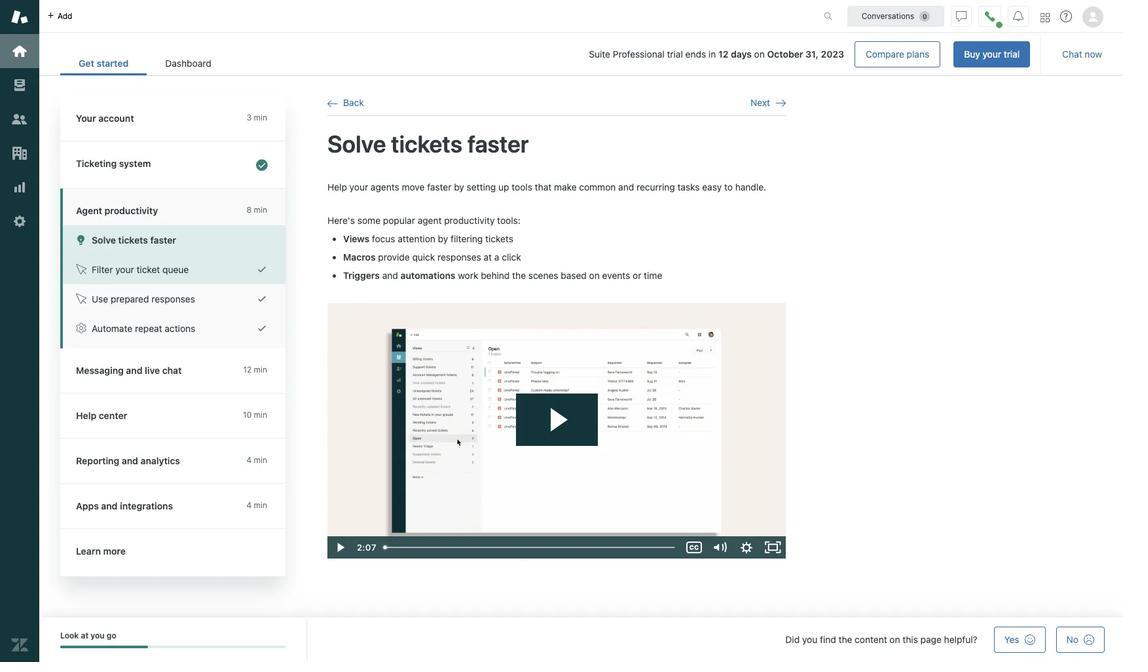 Task type: vqa. For each thing, say whether or not it's contained in the screenshot.
8 min
yes



Task type: locate. For each thing, give the bounding box(es) containing it.
move
[[402, 181, 425, 192]]

1 horizontal spatial help
[[328, 181, 347, 192]]

1 horizontal spatial faster
[[427, 181, 452, 192]]

0 horizontal spatial productivity
[[105, 205, 158, 216]]

productivity inside heading
[[105, 205, 158, 216]]

0 horizontal spatial help
[[76, 410, 96, 421]]

1 vertical spatial 4
[[247, 501, 252, 510]]

1 horizontal spatial solve tickets faster
[[328, 130, 529, 158]]

0 vertical spatial responses
[[438, 251, 482, 263]]

on left this
[[890, 634, 901, 645]]

the right find
[[839, 634, 853, 645]]

prepared
[[111, 294, 149, 305]]

2 horizontal spatial your
[[983, 48, 1002, 60]]

1 horizontal spatial your
[[350, 181, 368, 192]]

you
[[91, 631, 105, 641], [803, 634, 818, 645]]

dashboard tab
[[147, 51, 230, 75]]

yes
[[1005, 634, 1020, 645]]

help
[[328, 181, 347, 192], [76, 410, 96, 421]]

your inside section
[[983, 48, 1002, 60]]

faster up up
[[468, 130, 529, 158]]

chat
[[1063, 48, 1083, 60]]

faster inside 'button'
[[150, 235, 176, 246]]

min for apps and integrations
[[254, 501, 267, 510]]

productivity up filtering
[[444, 215, 495, 226]]

1 vertical spatial solve
[[92, 235, 116, 246]]

agent productivity
[[76, 205, 158, 216]]

agent
[[418, 215, 442, 226]]

by
[[454, 181, 465, 192], [438, 233, 448, 244]]

common
[[579, 181, 616, 192]]

you up 'progress bar' image
[[91, 631, 105, 641]]

faster
[[468, 130, 529, 158], [427, 181, 452, 192], [150, 235, 176, 246]]

video thumbnail image
[[328, 303, 786, 559], [328, 303, 786, 559]]

0 vertical spatial the
[[513, 270, 526, 281]]

at right look at the left of the page
[[81, 631, 89, 641]]

2023
[[821, 48, 845, 60]]

3 min
[[247, 113, 267, 123]]

2 4 from the top
[[247, 501, 252, 510]]

trial inside button
[[1004, 48, 1020, 60]]

tickets inside 'button'
[[118, 235, 148, 246]]

content
[[855, 634, 888, 645]]

tickets up a on the left top
[[486, 233, 514, 244]]

1 vertical spatial help
[[76, 410, 96, 421]]

2 4 min from the top
[[247, 501, 267, 510]]

1 horizontal spatial solve
[[328, 130, 386, 158]]

actions
[[165, 323, 195, 334]]

find
[[820, 634, 837, 645]]

1 vertical spatial at
[[81, 631, 89, 641]]

help left "center"
[[76, 410, 96, 421]]

0 horizontal spatial you
[[91, 631, 105, 641]]

your account
[[76, 113, 134, 124]]

organizations image
[[11, 145, 28, 162]]

reporting and analytics
[[76, 455, 180, 467]]

and down provide at top left
[[383, 270, 398, 281]]

solve up filter
[[92, 235, 116, 246]]

0 horizontal spatial responses
[[152, 294, 195, 305]]

0 vertical spatial by
[[454, 181, 465, 192]]

messaging
[[76, 365, 124, 376]]

1 4 min from the top
[[247, 455, 267, 465]]

tab list containing get started
[[60, 51, 230, 75]]

automate
[[92, 323, 132, 334]]

1 horizontal spatial tickets
[[391, 130, 463, 158]]

2 trial from the left
[[1004, 48, 1020, 60]]

tickets
[[391, 130, 463, 158], [486, 233, 514, 244], [118, 235, 148, 246]]

0 vertical spatial solve
[[328, 130, 386, 158]]

0 horizontal spatial at
[[81, 631, 89, 641]]

31,
[[806, 48, 819, 60]]

get help image
[[1061, 10, 1073, 22]]

account
[[98, 113, 134, 124]]

now
[[1085, 48, 1103, 60]]

your right buy
[[983, 48, 1002, 60]]

1 vertical spatial 12
[[243, 365, 252, 375]]

trial for professional
[[667, 48, 683, 60]]

on right based
[[590, 270, 600, 281]]

1 vertical spatial on
[[590, 270, 600, 281]]

solve tickets faster up filter your ticket queue at the top left of page
[[92, 235, 176, 246]]

help inside region
[[328, 181, 347, 192]]

progress-bar progress bar
[[60, 646, 286, 649]]

2 vertical spatial faster
[[150, 235, 176, 246]]

the inside region
[[513, 270, 526, 281]]

faster right 'move'
[[427, 181, 452, 192]]

min
[[254, 113, 267, 123], [254, 205, 267, 215], [254, 365, 267, 375], [254, 410, 267, 420], [254, 455, 267, 465], [254, 501, 267, 510]]

recurring
[[637, 181, 675, 192]]

1 horizontal spatial responses
[[438, 251, 482, 263]]

1 horizontal spatial on
[[755, 48, 765, 60]]

1 vertical spatial your
[[350, 181, 368, 192]]

and left the live
[[126, 365, 143, 376]]

0 vertical spatial help
[[328, 181, 347, 192]]

tickets inside content-title region
[[391, 130, 463, 158]]

messaging and live chat
[[76, 365, 182, 376]]

go
[[107, 631, 116, 641]]

professional
[[613, 48, 665, 60]]

easy
[[703, 181, 722, 192]]

tickets up filter your ticket queue at the top left of page
[[118, 235, 148, 246]]

based
[[561, 270, 587, 281]]

queue
[[163, 264, 189, 275]]

productivity right agent
[[105, 205, 158, 216]]

suite
[[589, 48, 611, 60]]

at inside footer
[[81, 631, 89, 641]]

1 min from the top
[[254, 113, 267, 123]]

2 min from the top
[[254, 205, 267, 215]]

responses up automate repeat actions button
[[152, 294, 195, 305]]

tickets up 'move'
[[391, 130, 463, 158]]

october
[[768, 48, 804, 60]]

solve tickets faster button
[[63, 225, 286, 255]]

0 horizontal spatial solve
[[92, 235, 116, 246]]

no
[[1067, 634, 1079, 645]]

events
[[603, 270, 631, 281]]

0 horizontal spatial the
[[513, 270, 526, 281]]

your for help
[[350, 181, 368, 192]]

handle.
[[736, 181, 767, 192]]

agents
[[371, 181, 400, 192]]

0 horizontal spatial trial
[[667, 48, 683, 60]]

1 horizontal spatial by
[[454, 181, 465, 192]]

yes button
[[995, 627, 1046, 653]]

and left analytics
[[122, 455, 138, 467]]

conversations button
[[848, 6, 945, 27]]

trial down notifications icon
[[1004, 48, 1020, 60]]

1 horizontal spatial 12
[[719, 48, 729, 60]]

1 vertical spatial responses
[[152, 294, 195, 305]]

filter your ticket queue button
[[63, 255, 286, 284]]

12 up 10
[[243, 365, 252, 375]]

1 vertical spatial solve tickets faster
[[92, 235, 176, 246]]

min inside agent productivity heading
[[254, 205, 267, 215]]

trial left the ends
[[667, 48, 683, 60]]

1 vertical spatial by
[[438, 233, 448, 244]]

and
[[619, 181, 634, 192], [383, 270, 398, 281], [126, 365, 143, 376], [122, 455, 138, 467], [101, 501, 118, 512]]

your right filter
[[115, 264, 134, 275]]

responses down filtering
[[438, 251, 482, 263]]

solve inside 'button'
[[92, 235, 116, 246]]

section
[[240, 41, 1031, 67]]

5 min from the top
[[254, 455, 267, 465]]

chat now button
[[1052, 41, 1113, 67]]

the
[[513, 270, 526, 281], [839, 634, 853, 645]]

1 horizontal spatial at
[[484, 251, 492, 263]]

behind
[[481, 270, 510, 281]]

footer containing did you find the content on this page helpful?
[[39, 618, 1124, 662]]

0 horizontal spatial tickets
[[118, 235, 148, 246]]

2 horizontal spatial tickets
[[486, 233, 514, 244]]

0 vertical spatial faster
[[468, 130, 529, 158]]

agent productivity heading
[[60, 189, 286, 225]]

focus
[[372, 233, 395, 244]]

2 horizontal spatial faster
[[468, 130, 529, 158]]

6 min from the top
[[254, 501, 267, 510]]

you right did
[[803, 634, 818, 645]]

chat now
[[1063, 48, 1103, 60]]

tools:
[[497, 215, 521, 226]]

on
[[755, 48, 765, 60], [590, 270, 600, 281], [890, 634, 901, 645]]

1 vertical spatial faster
[[427, 181, 452, 192]]

did
[[786, 634, 800, 645]]

2 vertical spatial on
[[890, 634, 901, 645]]

help for help your agents move faster by setting up tools that make common and recurring tasks easy to handle.
[[328, 181, 347, 192]]

4 min for analytics
[[247, 455, 267, 465]]

0 horizontal spatial 12
[[243, 365, 252, 375]]

1 vertical spatial the
[[839, 634, 853, 645]]

0 vertical spatial on
[[755, 48, 765, 60]]

on inside section
[[755, 48, 765, 60]]

in
[[709, 48, 716, 60]]

min for help center
[[254, 410, 267, 420]]

0 vertical spatial 4 min
[[247, 455, 267, 465]]

region
[[328, 181, 786, 559]]

and for triggers and automations work behind the scenes based on events or time
[[383, 270, 398, 281]]

0 horizontal spatial on
[[590, 270, 600, 281]]

faster inside region
[[427, 181, 452, 192]]

1 trial from the left
[[667, 48, 683, 60]]

0 vertical spatial 4
[[247, 455, 252, 465]]

solve down 'back'
[[328, 130, 386, 158]]

productivity
[[105, 205, 158, 216], [444, 215, 495, 226]]

more
[[103, 546, 126, 557]]

1 horizontal spatial trial
[[1004, 48, 1020, 60]]

get started image
[[11, 43, 28, 60]]

2 vertical spatial your
[[115, 264, 134, 275]]

1 horizontal spatial the
[[839, 634, 853, 645]]

help up here's
[[328, 181, 347, 192]]

0 vertical spatial 12
[[719, 48, 729, 60]]

3
[[247, 113, 252, 123]]

on right days
[[755, 48, 765, 60]]

responses
[[438, 251, 482, 263], [152, 294, 195, 305]]

buy your trial button
[[954, 41, 1031, 67]]

0 vertical spatial your
[[983, 48, 1002, 60]]

1 vertical spatial 4 min
[[247, 501, 267, 510]]

0 horizontal spatial your
[[115, 264, 134, 275]]

solve tickets faster up 'move'
[[328, 130, 529, 158]]

1 horizontal spatial you
[[803, 634, 818, 645]]

button displays agent's chat status as invisible. image
[[957, 11, 967, 21]]

at left a on the left top
[[484, 251, 492, 263]]

4 min from the top
[[254, 410, 267, 420]]

4 min
[[247, 455, 267, 465], [247, 501, 267, 510]]

zendesk image
[[11, 637, 28, 654]]

macros
[[343, 251, 376, 263]]

and right apps
[[101, 501, 118, 512]]

setting
[[467, 181, 496, 192]]

3 min from the top
[[254, 365, 267, 375]]

compare
[[866, 48, 905, 60]]

tab list
[[60, 51, 230, 75]]

by left setting
[[454, 181, 465, 192]]

solve
[[328, 130, 386, 158], [92, 235, 116, 246]]

0 vertical spatial at
[[484, 251, 492, 263]]

1 4 from the top
[[247, 455, 252, 465]]

solve tickets faster
[[328, 130, 529, 158], [92, 235, 176, 246]]

the down the click
[[513, 270, 526, 281]]

0 horizontal spatial solve tickets faster
[[92, 235, 176, 246]]

0 vertical spatial solve tickets faster
[[328, 130, 529, 158]]

10
[[243, 410, 252, 420]]

footer
[[39, 618, 1124, 662]]

your left 'agents' on the top of page
[[350, 181, 368, 192]]

2 horizontal spatial on
[[890, 634, 901, 645]]

0 horizontal spatial faster
[[150, 235, 176, 246]]

by up macros provide quick responses at a click in the top left of the page
[[438, 233, 448, 244]]

12 right in
[[719, 48, 729, 60]]

learn
[[76, 546, 101, 557]]

faster up the filter your ticket queue button
[[150, 235, 176, 246]]



Task type: describe. For each thing, give the bounding box(es) containing it.
work
[[458, 270, 479, 281]]

provide
[[378, 251, 410, 263]]

region containing help your agents move faster by setting up tools that make common and recurring tasks easy to handle.
[[328, 181, 786, 559]]

no button
[[1057, 627, 1105, 653]]

admin image
[[11, 213, 28, 230]]

help for help center
[[76, 410, 96, 421]]

trial for your
[[1004, 48, 1020, 60]]

progress bar image
[[60, 646, 148, 649]]

triggers and automations work behind the scenes based on events or time
[[343, 270, 663, 281]]

learn more button
[[60, 529, 283, 574]]

main element
[[0, 0, 39, 662]]

macros provide quick responses at a click
[[343, 251, 521, 263]]

8
[[247, 205, 252, 215]]

4 for reporting and analytics
[[247, 455, 252, 465]]

back
[[343, 97, 364, 108]]

integrations
[[120, 501, 173, 512]]

make
[[554, 181, 577, 192]]

ticketing system
[[76, 158, 151, 169]]

12 min
[[243, 365, 267, 375]]

zendesk products image
[[1041, 13, 1050, 22]]

0 horizontal spatial by
[[438, 233, 448, 244]]

reporting image
[[11, 179, 28, 196]]

ends
[[686, 48, 706, 60]]

tools
[[512, 181, 533, 192]]

automate repeat actions
[[92, 323, 195, 334]]

a
[[495, 251, 500, 263]]

solve inside content-title region
[[328, 130, 386, 158]]

min for messaging and live chat
[[254, 365, 267, 375]]

at inside region
[[484, 251, 492, 263]]

system
[[119, 158, 151, 169]]

ticket
[[137, 264, 160, 275]]

content-title region
[[328, 129, 786, 160]]

triggers
[[343, 270, 380, 281]]

ticketing
[[76, 158, 117, 169]]

8 min
[[247, 205, 267, 215]]

customers image
[[11, 111, 28, 128]]

min for agent productivity
[[254, 205, 267, 215]]

here's some popular agent productivity tools:
[[328, 215, 521, 226]]

attention
[[398, 233, 436, 244]]

4 for apps and integrations
[[247, 501, 252, 510]]

days
[[731, 48, 752, 60]]

section containing suite professional trial ends in
[[240, 41, 1031, 67]]

up
[[499, 181, 509, 192]]

video element
[[328, 303, 786, 559]]

and for apps and integrations
[[101, 501, 118, 512]]

or
[[633, 270, 642, 281]]

popular
[[383, 215, 415, 226]]

page
[[921, 634, 942, 645]]

help your agents move faster by setting up tools that make common and recurring tasks easy to handle.
[[328, 181, 767, 192]]

your
[[76, 113, 96, 124]]

next
[[751, 97, 771, 108]]

get
[[79, 58, 94, 69]]

repeat
[[135, 323, 162, 334]]

and for messaging and live chat
[[126, 365, 143, 376]]

1 horizontal spatial productivity
[[444, 215, 495, 226]]

live
[[145, 365, 160, 376]]

help center
[[76, 410, 127, 421]]

reporting
[[76, 455, 119, 467]]

suite professional trial ends in 12 days on october 31, 2023
[[589, 48, 845, 60]]

on inside footer
[[890, 634, 901, 645]]

use prepared responses
[[92, 294, 195, 305]]

use
[[92, 294, 108, 305]]

and for reporting and analytics
[[122, 455, 138, 467]]

October 31, 2023 text field
[[768, 48, 845, 60]]

faster inside content-title region
[[468, 130, 529, 158]]

quick
[[412, 251, 435, 263]]

plans
[[907, 48, 930, 60]]

look
[[60, 631, 79, 641]]

that
[[535, 181, 552, 192]]

look at you go
[[60, 631, 116, 641]]

ticketing system button
[[60, 142, 283, 188]]

compare plans button
[[855, 41, 941, 67]]

min for reporting and analytics
[[254, 455, 267, 465]]

here's
[[328, 215, 355, 226]]

your for buy
[[983, 48, 1002, 60]]

click
[[502, 251, 521, 263]]

10 min
[[243, 410, 267, 420]]

dashboard
[[165, 58, 211, 69]]

views image
[[11, 77, 28, 94]]

apps
[[76, 501, 99, 512]]

your for filter
[[115, 264, 134, 275]]

time
[[644, 270, 663, 281]]

add button
[[39, 0, 80, 32]]

back button
[[328, 97, 364, 109]]

buy
[[965, 48, 981, 60]]

solve tickets faster inside 'button'
[[92, 235, 176, 246]]

scenes
[[529, 270, 559, 281]]

responses inside button
[[152, 294, 195, 305]]

solve tickets faster inside content-title region
[[328, 130, 529, 158]]

did you find the content on this page helpful?
[[786, 634, 978, 645]]

views
[[343, 233, 370, 244]]

compare plans
[[866, 48, 930, 60]]

zendesk support image
[[11, 9, 28, 26]]

automate repeat actions button
[[63, 314, 286, 343]]

conversations
[[862, 11, 915, 21]]

4 min for integrations
[[247, 501, 267, 510]]

add
[[58, 11, 72, 21]]

min for your account
[[254, 113, 267, 123]]

get started
[[79, 58, 129, 69]]

views focus attention by filtering tickets
[[343, 233, 514, 244]]

apps and integrations
[[76, 501, 173, 512]]

chat
[[162, 365, 182, 376]]

this
[[903, 634, 919, 645]]

automations
[[401, 270, 456, 281]]

the inside footer
[[839, 634, 853, 645]]

analytics
[[141, 455, 180, 467]]

and right common
[[619, 181, 634, 192]]

tickets inside region
[[486, 233, 514, 244]]

filter
[[92, 264, 113, 275]]

notifications image
[[1014, 11, 1024, 21]]



